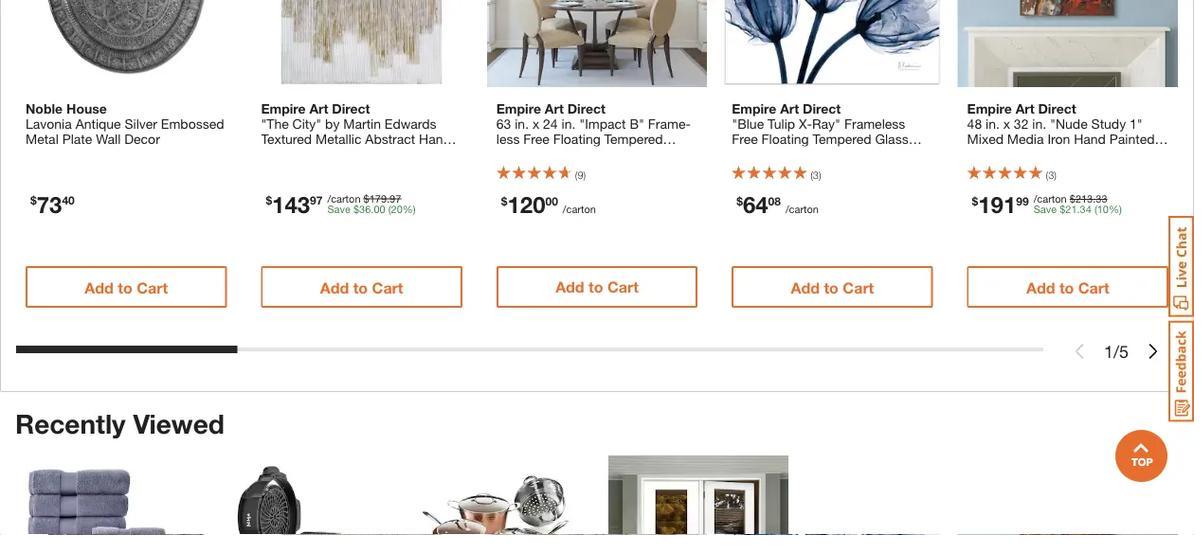 Task type: describe. For each thing, give the bounding box(es) containing it.
art left the ray"
[[781, 101, 799, 117]]

/carton for 191
[[1034, 193, 1067, 205]]

/carton for 120
[[563, 204, 596, 216]]

art up media
[[1016, 101, 1035, 117]]

save for 143
[[328, 203, 351, 215]]

wall inside empire art direct "the city" by martin edwards textured metallic abstract hand painted wall art 40 in. x 30 in.
[[310, 147, 335, 162]]

( 9 )
[[575, 169, 586, 181]]

191
[[979, 191, 1017, 218]]

2 add to cart button from the left
[[261, 267, 462, 309]]

21
[[1066, 204, 1078, 216]]

( inside $ 191 99 /carton $ 213 . 33 save $ 21 . 34 ( 10 %)
[[1095, 204, 1098, 216]]

martin
[[343, 116, 381, 132]]

direct for 120
[[568, 101, 606, 117]]

lavonia antique silver embossed metal plate wall decor image
[[16, 0, 236, 87]]

in. right 32
[[1033, 116, 1047, 132]]

empire inside empire art direct "the city" by martin edwards textured metallic abstract hand painted wall art 40 in. x 30 in.
[[261, 101, 306, 117]]

in. right 63 at the left top of page
[[515, 116, 529, 132]]

in. right the '48'
[[986, 116, 1000, 132]]

ultra plush soft cotton lake blue 18-piece bath towel set image
[[23, 457, 203, 536]]

live chat image
[[1169, 216, 1195, 318]]

x inside empire art direct "the city" by martin edwards textured metallic abstract hand painted wall art 40 in. x 30 in.
[[396, 147, 402, 162]]

add for 191
[[1027, 279, 1056, 297]]

less
[[497, 131, 520, 147]]

art down b"
[[621, 147, 638, 162]]

free inside empire art direct "blue tulip x-ray" frameless free floating tempered glass panel graphic wall art
[[732, 131, 758, 147]]

study
[[1092, 116, 1127, 132]]

1
[[1105, 342, 1114, 362]]

x for 120
[[533, 116, 540, 132]]

( for 191
[[1046, 169, 1049, 181]]

painted inside 'empire art direct 48 in. x 32 in. "nude study 1" mixed media iron hand painted dimensional wall art'
[[1110, 131, 1155, 147]]

2 add from the left
[[320, 279, 349, 297]]

24
[[543, 116, 558, 132]]

graphic inside empire art direct 63 in. x 24 in. "impact b" frame- less free floating tempered glass panel graphic art
[[571, 147, 618, 162]]

empire for 64
[[732, 101, 777, 117]]

panel inside empire art direct "blue tulip x-ray" frameless free floating tempered glass panel graphic wall art
[[732, 147, 765, 162]]

foodi 9-in-1 6.5 qt. electric pressure cooker & air fryer (op301) image
[[218, 457, 398, 536]]

%) for 191
[[1109, 204, 1122, 216]]

( for 120
[[575, 169, 578, 181]]

x-
[[799, 116, 813, 132]]

hand inside 'empire art direct 48 in. x 32 in. "nude study 1" mixed media iron hand painted dimensional wall art'
[[1074, 131, 1106, 147]]

$ 191 99 /carton $ 213 . 33 save $ 21 . 34 ( 10 %)
[[972, 191, 1122, 218]]

32
[[1014, 116, 1029, 132]]

2 cart from the left
[[372, 279, 403, 297]]

glass inside empire art direct 63 in. x 24 in. "impact b" frame- less free floating tempered glass panel graphic art
[[497, 147, 530, 162]]

$ inside $ 64 08 /carton
[[737, 195, 743, 208]]

5
[[1120, 342, 1129, 362]]

1 add to cart from the left
[[85, 279, 168, 297]]

empire art direct 63 in. x 24 in. "impact b" frame- less free floating tempered glass panel graphic art
[[497, 101, 691, 162]]

63
[[497, 116, 511, 132]]

add to cart button for 191
[[968, 267, 1169, 309]]

1 horizontal spatial 97
[[390, 193, 401, 205]]

metal
[[26, 131, 59, 147]]

%) for 143
[[403, 203, 416, 215]]

1"
[[1130, 116, 1143, 132]]

1 add from the left
[[85, 279, 114, 297]]

0 horizontal spatial 97
[[310, 194, 323, 208]]

tulip
[[768, 116, 796, 132]]

10
[[1098, 204, 1109, 216]]

3 for 191
[[1049, 169, 1055, 181]]

"nude
[[1051, 116, 1088, 132]]

glass inside empire art direct "blue tulip x-ray" frameless free floating tempered glass panel graphic wall art
[[875, 131, 909, 147]]

2 add to cart from the left
[[320, 279, 403, 297]]

art down by in the top left of the page
[[339, 147, 356, 162]]

48 in. x 32 in. "nude study 1" mixed media iron hand painted dimensional wall art image
[[958, 0, 1179, 87]]

40 inside $ 73 40
[[62, 194, 75, 208]]

"blue tulip x-ray" frameless free floating tempered glass panel graphic wall art image
[[723, 0, 943, 87]]

empire for 191
[[968, 101, 1012, 117]]

add to cart for 64
[[791, 279, 874, 297]]

free inside empire art direct 63 in. x 24 in. "impact b" frame- less free floating tempered glass panel graphic art
[[524, 131, 550, 147]]

1 cart from the left
[[137, 279, 168, 297]]

empire art direct "the city" by martin edwards textured metallic abstract hand painted wall art 40 in. x 30 in.
[[261, 101, 451, 162]]

00 inside $ 120 00 /carton
[[546, 195, 558, 208]]

frame-
[[648, 116, 691, 132]]

noble
[[26, 101, 63, 117]]

lavonia
[[26, 116, 72, 132]]

next slide image
[[1146, 345, 1161, 360]]

hammered copper 10-piece aluminum non-stick cookware set with glass lids image
[[413, 457, 594, 536]]

08
[[769, 195, 781, 208]]

tempered inside empire art direct 63 in. x 24 in. "impact b" frame- less free floating tempered glass panel graphic art
[[605, 131, 663, 147]]

( inside the $ 143 97 /carton $ 179 . 97 save $ 36 . 00 ( 20 %)
[[388, 203, 391, 215]]

metallic
[[316, 131, 362, 147]]

33
[[1096, 193, 1108, 205]]

"the city" by martin edwards textured metallic abstract hand painted wall art 40 in. x 30 in. image
[[252, 0, 472, 87]]

36
[[359, 203, 371, 215]]

floating inside empire art direct 63 in. x 24 in. "impact b" frame- less free floating tempered glass panel graphic art
[[553, 131, 601, 147]]

add to cart for 120
[[556, 279, 639, 297]]

direct inside empire art direct "the city" by martin edwards textured metallic abstract hand painted wall art 40 in. x 30 in.
[[332, 101, 370, 117]]

$ 143 97 /carton $ 179 . 97 save $ 36 . 00 ( 20 %)
[[266, 191, 416, 218]]

house
[[66, 101, 107, 117]]

floating inside empire art direct "blue tulip x-ray" frameless free floating tempered glass panel graphic wall art
[[762, 131, 809, 147]]

3 for 64
[[813, 169, 819, 181]]

to for 64
[[824, 279, 839, 297]]

painted inside empire art direct "the city" by martin edwards textured metallic abstract hand painted wall art 40 in. x 30 in.
[[261, 147, 306, 162]]

art right iron
[[1073, 147, 1090, 162]]

120
[[508, 191, 546, 218]]

add to cart button for 64
[[732, 267, 934, 309]]

cart for 120
[[608, 279, 639, 297]]



Task type: vqa. For each thing, say whether or not it's contained in the screenshot.
$ in the $ 64 08 /carton
yes



Task type: locate. For each thing, give the bounding box(es) containing it.
noble house lavonia antique silver embossed metal plate wall decor
[[26, 101, 224, 147]]

3 empire from the left
[[732, 101, 777, 117]]

"the
[[261, 116, 289, 132]]

direct for 64
[[803, 101, 841, 117]]

direct inside empire art direct 63 in. x 24 in. "impact b" frame- less free floating tempered glass panel graphic art
[[568, 101, 606, 117]]

0 horizontal spatial panel
[[534, 147, 567, 162]]

b"
[[630, 116, 645, 132]]

1 horizontal spatial glass
[[875, 131, 909, 147]]

) down empire art direct 63 in. x 24 in. "impact b" frame- less free floating tempered glass panel graphic art
[[584, 169, 586, 181]]

iron
[[1048, 131, 1071, 147]]

feedback link image
[[1169, 320, 1195, 423]]

1 direct from the left
[[332, 101, 370, 117]]

2 graphic from the left
[[769, 147, 816, 162]]

1 horizontal spatial save
[[1034, 204, 1057, 216]]

empire up less
[[497, 101, 541, 117]]

free right less
[[524, 131, 550, 147]]

wall inside empire art direct "blue tulip x-ray" frameless free floating tempered glass panel graphic wall art
[[820, 147, 844, 162]]

0 horizontal spatial 3
[[813, 169, 819, 181]]

5 to from the left
[[1060, 279, 1075, 297]]

direct for 191
[[1039, 101, 1077, 117]]

direct up metallic
[[332, 101, 370, 117]]

1 empire from the left
[[261, 101, 306, 117]]

64
[[743, 191, 769, 218]]

4 direct from the left
[[1039, 101, 1077, 117]]

2 floating from the left
[[762, 131, 809, 147]]

painted right "nude
[[1110, 131, 1155, 147]]

/carton
[[328, 193, 361, 205], [1034, 193, 1067, 205], [563, 204, 596, 216], [786, 204, 819, 216]]

1 horizontal spatial 00
[[546, 195, 558, 208]]

to for 120
[[589, 279, 603, 297]]

1 horizontal spatial 40
[[359, 147, 374, 162]]

art
[[310, 101, 328, 117], [545, 101, 564, 117], [781, 101, 799, 117], [1016, 101, 1035, 117], [339, 147, 356, 162], [621, 147, 638, 162], [848, 147, 865, 162], [1073, 147, 1090, 162]]

97 right 179
[[390, 193, 401, 205]]

1 horizontal spatial hand
[[1074, 131, 1106, 147]]

/carton down ( 9 )
[[563, 204, 596, 216]]

glass right the ray"
[[875, 131, 909, 147]]

3 direct from the left
[[803, 101, 841, 117]]

9
[[578, 169, 584, 181]]

63 in. x 24 in. "impact b" frame-less free floating tempered glass panel graphic art image
[[487, 0, 707, 87]]

0 horizontal spatial hand
[[419, 131, 451, 147]]

1 hand from the left
[[419, 131, 451, 147]]

direct up iron
[[1039, 101, 1077, 117]]

0 horizontal spatial save
[[328, 203, 351, 215]]

x left 32
[[1004, 116, 1011, 132]]

mixed
[[968, 131, 1004, 147]]

/carton right 08 at the right
[[786, 204, 819, 216]]

/carton right 99
[[1034, 193, 1067, 205]]

wall down "nude
[[1044, 147, 1069, 162]]

3
[[813, 169, 819, 181], [1049, 169, 1055, 181]]

cart for 64
[[843, 279, 874, 297]]

empire inside empire art direct 63 in. x 24 in. "impact b" frame- less free floating tempered glass panel graphic art
[[497, 101, 541, 117]]

40 inside empire art direct "the city" by martin edwards textured metallic abstract hand painted wall art 40 in. x 30 in.
[[359, 147, 374, 162]]

143
[[272, 191, 310, 218]]

( 3 ) up $ 191 99 /carton $ 213 . 33 save $ 21 . 34 ( 10 %)
[[1046, 169, 1057, 181]]

%) right 179
[[403, 203, 416, 215]]

40
[[359, 147, 374, 162], [62, 194, 75, 208]]

( up $ 120 00 /carton
[[575, 169, 578, 181]]

direct right 24
[[568, 101, 606, 117]]

2 horizontal spatial x
[[1004, 116, 1011, 132]]

4 empire from the left
[[968, 101, 1012, 117]]

1 horizontal spatial floating
[[762, 131, 809, 147]]

( down empire art direct "blue tulip x-ray" frameless free floating tempered glass panel graphic wall art
[[811, 169, 813, 181]]

.
[[387, 193, 390, 205], [1093, 193, 1096, 205], [371, 203, 374, 215], [1078, 204, 1080, 216]]

1 horizontal spatial painted
[[1110, 131, 1155, 147]]

0 horizontal spatial tempered
[[605, 131, 663, 147]]

2 empire from the left
[[497, 101, 541, 117]]

in. right 30
[[425, 147, 439, 162]]

save left 36
[[328, 203, 351, 215]]

5 add to cart button from the left
[[968, 267, 1169, 309]]

painted down "the
[[261, 147, 306, 162]]

/
[[1114, 342, 1120, 362]]

empire inside 'empire art direct 48 in. x 32 in. "nude study 1" mixed media iron hand painted dimensional wall art'
[[968, 101, 1012, 117]]

( right 34
[[1095, 204, 1098, 216]]

0 horizontal spatial %)
[[403, 203, 416, 215]]

floating up ( 9 )
[[553, 131, 601, 147]]

( up $ 191 99 /carton $ 213 . 33 save $ 21 . 34 ( 10 %)
[[1046, 169, 1049, 181]]

add to cart button
[[26, 267, 227, 309], [261, 267, 462, 309], [497, 267, 698, 309], [732, 267, 934, 309], [968, 267, 1169, 309]]

viewed
[[133, 409, 225, 441]]

40 down martin
[[359, 147, 374, 162]]

in. left 30
[[378, 147, 392, 162]]

add to cart
[[85, 279, 168, 297], [320, 279, 403, 297], [556, 279, 639, 297], [791, 279, 874, 297], [1027, 279, 1110, 297]]

art down frameless
[[848, 147, 865, 162]]

%) right 33
[[1109, 204, 1122, 216]]

/carton inside $ 120 00 /carton
[[563, 204, 596, 216]]

1 3 from the left
[[813, 169, 819, 181]]

3 down empire art direct "blue tulip x-ray" frameless free floating tempered glass panel graphic wall art
[[813, 169, 819, 181]]

free left tulip
[[732, 131, 758, 147]]

2 3 from the left
[[1049, 169, 1055, 181]]

4 add from the left
[[791, 279, 820, 297]]

decor
[[124, 131, 160, 147]]

00
[[546, 195, 558, 208], [374, 203, 386, 215]]

to
[[118, 279, 132, 297], [353, 279, 368, 297], [589, 279, 603, 297], [824, 279, 839, 297], [1060, 279, 1075, 297]]

99
[[1017, 195, 1029, 208]]

4 add to cart from the left
[[791, 279, 874, 297]]

empire art direct 48 in. x 32 in. "nude study 1" mixed media iron hand painted dimensional wall art
[[968, 101, 1155, 162]]

(
[[575, 169, 578, 181], [811, 169, 813, 181], [1046, 169, 1049, 181], [388, 203, 391, 215], [1095, 204, 1098, 216]]

wall right 'plate'
[[96, 131, 121, 147]]

213
[[1076, 193, 1093, 205]]

city"
[[293, 116, 322, 132]]

"blue
[[732, 116, 764, 132]]

0 horizontal spatial )
[[584, 169, 586, 181]]

$ 73 40
[[30, 191, 75, 218]]

1 horizontal spatial panel
[[732, 147, 765, 162]]

empire up mixed
[[968, 101, 1012, 117]]

panel down 24
[[534, 147, 567, 162]]

1 horizontal spatial ( 3 )
[[1046, 169, 1057, 181]]

5 add to cart from the left
[[1027, 279, 1110, 297]]

179
[[369, 193, 387, 205]]

2 free from the left
[[732, 131, 758, 147]]

hand
[[419, 131, 451, 147], [1074, 131, 1106, 147]]

panel down "blue
[[732, 147, 765, 162]]

/carton inside $ 191 99 /carton $ 213 . 33 save $ 21 . 34 ( 10 %)
[[1034, 193, 1067, 205]]

2 ) from the left
[[819, 169, 822, 181]]

%) inside $ 191 99 /carton $ 213 . 33 save $ 21 . 34 ( 10 %)
[[1109, 204, 1122, 216]]

wall inside 'empire art direct 48 in. x 32 in. "nude study 1" mixed media iron hand painted dimensional wall art'
[[1044, 147, 1069, 162]]

silver
[[125, 116, 157, 132]]

4 add to cart button from the left
[[732, 267, 934, 309]]

abstract
[[365, 131, 415, 147]]

add for 64
[[791, 279, 820, 297]]

graphic inside empire art direct "blue tulip x-ray" frameless free floating tempered glass panel graphic wall art
[[769, 147, 816, 162]]

2 tempered from the left
[[813, 131, 872, 147]]

add to cart button for 120
[[497, 267, 698, 309]]

wall down the ray"
[[820, 147, 844, 162]]

0 horizontal spatial ( 3 )
[[811, 169, 822, 181]]

1 panel from the left
[[534, 147, 567, 162]]

floating
[[553, 131, 601, 147], [762, 131, 809, 147]]

direct inside 'empire art direct 48 in. x 32 in. "nude study 1" mixed media iron hand painted dimensional wall art'
[[1039, 101, 1077, 117]]

add for 120
[[556, 279, 585, 297]]

1 to from the left
[[118, 279, 132, 297]]

40 down 'plate'
[[62, 194, 75, 208]]

0 horizontal spatial free
[[524, 131, 550, 147]]

this is the first slide image
[[1072, 345, 1087, 360]]

30
[[406, 147, 421, 162]]

0 horizontal spatial graphic
[[571, 147, 618, 162]]

wall
[[96, 131, 121, 147], [310, 147, 335, 162], [820, 147, 844, 162], [1044, 147, 1069, 162]]

1 ( 3 ) from the left
[[811, 169, 822, 181]]

4 cart from the left
[[843, 279, 874, 297]]

2 %) from the left
[[1109, 204, 1122, 216]]

add to cart for 191
[[1027, 279, 1110, 297]]

2 hand from the left
[[1074, 131, 1106, 147]]

3 add to cart from the left
[[556, 279, 639, 297]]

( right 179
[[388, 203, 391, 215]]

3 ) from the left
[[1055, 169, 1057, 181]]

in.
[[515, 116, 529, 132], [562, 116, 576, 132], [986, 116, 1000, 132], [1033, 116, 1047, 132], [378, 147, 392, 162], [425, 147, 439, 162]]

textured
[[261, 131, 312, 147]]

) down empire art direct "blue tulip x-ray" frameless free floating tempered glass panel graphic wall art
[[819, 169, 822, 181]]

( 3 ) down empire art direct "blue tulip x-ray" frameless free floating tempered glass panel graphic wall art
[[811, 169, 822, 181]]

to for 191
[[1060, 279, 1075, 297]]

0 horizontal spatial 40
[[62, 194, 75, 208]]

save right 99
[[1034, 204, 1057, 216]]

1 / 5
[[1105, 342, 1129, 362]]

empire art direct "blue tulip x-ray" frameless free floating tempered glass panel graphic wall art
[[732, 101, 909, 162]]

x left 30
[[396, 147, 402, 162]]

0 horizontal spatial glass
[[497, 147, 530, 162]]

dimensional
[[968, 147, 1040, 162]]

3 add from the left
[[556, 279, 585, 297]]

0 horizontal spatial 00
[[374, 203, 386, 215]]

1 add to cart button from the left
[[26, 267, 227, 309]]

2 direct from the left
[[568, 101, 606, 117]]

3 cart from the left
[[608, 279, 639, 297]]

recently
[[15, 409, 126, 441]]

) up $ 191 99 /carton $ 213 . 33 save $ 21 . 34 ( 10 %)
[[1055, 169, 1057, 181]]

1 horizontal spatial )
[[819, 169, 822, 181]]

1 horizontal spatial %)
[[1109, 204, 1122, 216]]

media
[[1008, 131, 1044, 147]]

tempered inside empire art direct "blue tulip x-ray" frameless free floating tempered glass panel graphic wall art
[[813, 131, 872, 147]]

save for 191
[[1034, 204, 1057, 216]]

recently viewed
[[15, 409, 225, 441]]

$
[[364, 193, 369, 205], [1070, 193, 1076, 205], [30, 194, 37, 208], [266, 194, 272, 208], [501, 195, 508, 208], [737, 195, 743, 208], [972, 195, 979, 208], [354, 203, 359, 215], [1060, 204, 1066, 216]]

graphic down tulip
[[769, 147, 816, 162]]

20
[[391, 203, 403, 215]]

1 ) from the left
[[584, 169, 586, 181]]

legacy series pet door image
[[609, 457, 789, 536]]

1 free from the left
[[524, 131, 550, 147]]

empire up "textured" at the top of the page
[[261, 101, 306, 117]]

hand inside empire art direct "the city" by martin edwards textured metallic abstract hand painted wall art 40 in. x 30 in.
[[419, 131, 451, 147]]

x inside 'empire art direct 48 in. x 32 in. "nude study 1" mixed media iron hand painted dimensional wall art'
[[1004, 116, 1011, 132]]

empire left the x- on the right top of the page
[[732, 101, 777, 117]]

x left 24
[[533, 116, 540, 132]]

glass down 63 at the left top of page
[[497, 147, 530, 162]]

1 horizontal spatial 3
[[1049, 169, 1055, 181]]

tempered
[[605, 131, 663, 147], [813, 131, 872, 147]]

x
[[533, 116, 540, 132], [1004, 116, 1011, 132], [396, 147, 402, 162]]

art up metallic
[[310, 101, 328, 117]]

save
[[328, 203, 351, 215], [1034, 204, 1057, 216]]

empire for 120
[[497, 101, 541, 117]]

2 ( 3 ) from the left
[[1046, 169, 1057, 181]]

wall down by in the top left of the page
[[310, 147, 335, 162]]

( 3 )
[[811, 169, 822, 181], [1046, 169, 1057, 181]]

1 vertical spatial 40
[[62, 194, 75, 208]]

/carton inside $ 64 08 /carton
[[786, 204, 819, 216]]

frameless
[[845, 116, 906, 132]]

antique
[[76, 116, 121, 132]]

direct inside empire art direct "blue tulip x-ray" frameless free floating tempered glass panel graphic wall art
[[803, 101, 841, 117]]

2 save from the left
[[1034, 204, 1057, 216]]

art left "impact
[[545, 101, 564, 117]]

1 horizontal spatial free
[[732, 131, 758, 147]]

0 horizontal spatial floating
[[553, 131, 601, 147]]

00 inside the $ 143 97 /carton $ 179 . 97 save $ 36 . 00 ( 20 %)
[[374, 203, 386, 215]]

0 horizontal spatial x
[[396, 147, 402, 162]]

97 left 36
[[310, 194, 323, 208]]

glass
[[875, 131, 909, 147], [497, 147, 530, 162]]

3 up $ 191 99 /carton $ 213 . 33 save $ 21 . 34 ( 10 %)
[[1049, 169, 1055, 181]]

cart for 191
[[1079, 279, 1110, 297]]

cart
[[137, 279, 168, 297], [372, 279, 403, 297], [608, 279, 639, 297], [843, 279, 874, 297], [1079, 279, 1110, 297]]

$ inside $ 73 40
[[30, 194, 37, 208]]

"impact
[[580, 116, 626, 132]]

3 add to cart button from the left
[[497, 267, 698, 309]]

direct
[[332, 101, 370, 117], [568, 101, 606, 117], [803, 101, 841, 117], [1039, 101, 1077, 117]]

1 tempered from the left
[[605, 131, 663, 147]]

1 horizontal spatial graphic
[[769, 147, 816, 162]]

2 to from the left
[[353, 279, 368, 297]]

panel inside empire art direct 63 in. x 24 in. "impact b" frame- less free floating tempered glass panel graphic art
[[534, 147, 567, 162]]

hand right the abstract at top left
[[419, 131, 451, 147]]

73
[[37, 191, 62, 218]]

2 panel from the left
[[732, 147, 765, 162]]

wall inside "noble house lavonia antique silver embossed metal plate wall decor"
[[96, 131, 121, 147]]

empire inside empire art direct "blue tulip x-ray" frameless free floating tempered glass panel graphic wall art
[[732, 101, 777, 117]]

plate
[[62, 131, 92, 147]]

by
[[325, 116, 340, 132]]

direct right tulip
[[803, 101, 841, 117]]

48
[[968, 116, 982, 132]]

/carton for 64
[[786, 204, 819, 216]]

add
[[85, 279, 114, 297], [320, 279, 349, 297], [556, 279, 585, 297], [791, 279, 820, 297], [1027, 279, 1056, 297]]

$ inside $ 120 00 /carton
[[501, 195, 508, 208]]

( for 64
[[811, 169, 813, 181]]

) for 120
[[584, 169, 586, 181]]

5 add from the left
[[1027, 279, 1056, 297]]

empire
[[261, 101, 306, 117], [497, 101, 541, 117], [732, 101, 777, 117], [968, 101, 1012, 117]]

graphic
[[571, 147, 618, 162], [769, 147, 816, 162]]

34
[[1080, 204, 1092, 216]]

ray"
[[813, 116, 841, 132]]

graphic up 9
[[571, 147, 618, 162]]

save inside $ 191 99 /carton $ 213 . 33 save $ 21 . 34 ( 10 %)
[[1034, 204, 1057, 216]]

1 graphic from the left
[[571, 147, 618, 162]]

0 horizontal spatial painted
[[261, 147, 306, 162]]

/carton inside the $ 143 97 /carton $ 179 . 97 save $ 36 . 00 ( 20 %)
[[328, 193, 361, 205]]

embossed
[[161, 116, 224, 132]]

edwards
[[385, 116, 437, 132]]

floating left the ray"
[[762, 131, 809, 147]]

in. right 24
[[562, 116, 576, 132]]

97
[[390, 193, 401, 205], [310, 194, 323, 208]]

( 3 ) for 64
[[811, 169, 822, 181]]

2 horizontal spatial )
[[1055, 169, 1057, 181]]

/carton left 179
[[328, 193, 361, 205]]

1 horizontal spatial tempered
[[813, 131, 872, 147]]

)
[[584, 169, 586, 181], [819, 169, 822, 181], [1055, 169, 1057, 181]]

0 vertical spatial 40
[[359, 147, 374, 162]]

1 %) from the left
[[403, 203, 416, 215]]

) for 64
[[819, 169, 822, 181]]

( 3 ) for 191
[[1046, 169, 1057, 181]]

x inside empire art direct 63 in. x 24 in. "impact b" frame- less free floating tempered glass panel graphic art
[[533, 116, 540, 132]]

1 save from the left
[[328, 203, 351, 215]]

3 to from the left
[[589, 279, 603, 297]]

5 cart from the left
[[1079, 279, 1110, 297]]

$ 120 00 /carton
[[501, 191, 596, 218]]

1 floating from the left
[[553, 131, 601, 147]]

hand right iron
[[1074, 131, 1106, 147]]

x for 191
[[1004, 116, 1011, 132]]

save inside the $ 143 97 /carton $ 179 . 97 save $ 36 . 00 ( 20 %)
[[328, 203, 351, 215]]

panel
[[534, 147, 567, 162], [732, 147, 765, 162]]

$ 64 08 /carton
[[737, 191, 819, 218]]

%)
[[403, 203, 416, 215], [1109, 204, 1122, 216]]

%) inside the $ 143 97 /carton $ 179 . 97 save $ 36 . 00 ( 20 %)
[[403, 203, 416, 215]]

/carton for 143
[[328, 193, 361, 205]]

1 horizontal spatial x
[[533, 116, 540, 132]]

4 to from the left
[[824, 279, 839, 297]]

) for 191
[[1055, 169, 1057, 181]]



